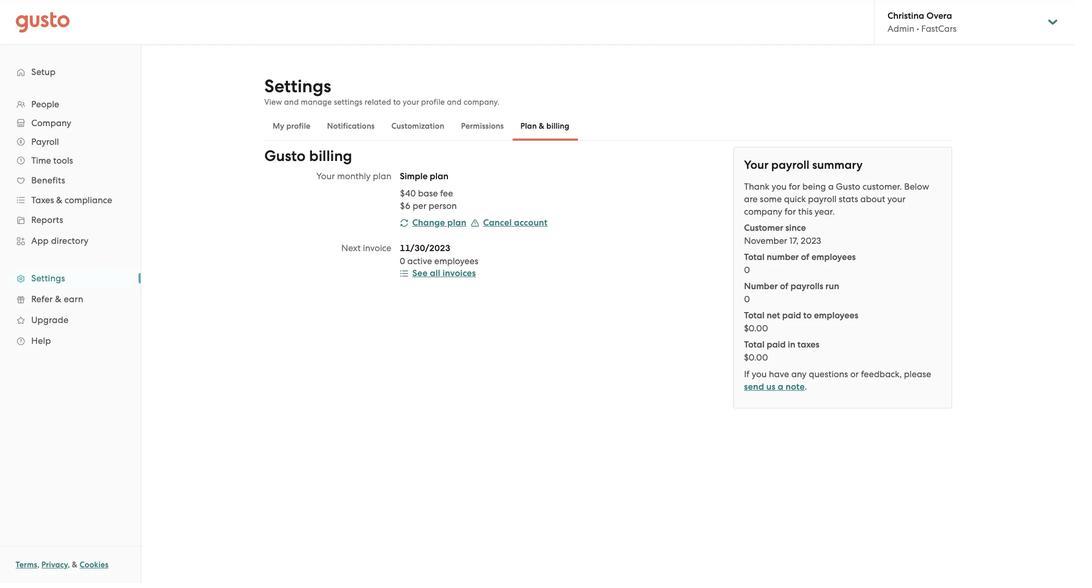 Task type: locate. For each thing, give the bounding box(es) containing it.
employees up invoices
[[435, 256, 479, 266]]

you inside if you have any questions or feedback, please send us a note .
[[752, 369, 767, 379]]

settings inside settings view and manage settings related to your profile and company.
[[265, 76, 331, 97]]

1 vertical spatial your
[[888, 194, 906, 204]]

if you have any questions or feedback, please send us a note .
[[745, 369, 932, 392]]

payroll
[[772, 158, 810, 172], [809, 194, 837, 204]]

a inside if you have any questions or feedback, please send us a note .
[[778, 382, 784, 392]]

settings for settings
[[31, 273, 65, 284]]

0 vertical spatial your
[[403, 97, 419, 107]]

cancel
[[483, 217, 512, 228]]

your
[[745, 158, 769, 172], [317, 171, 335, 181]]

total left net
[[745, 310, 765, 321]]

christina
[[888, 10, 925, 21]]

customer
[[745, 223, 784, 234]]

0 vertical spatial gusto
[[265, 147, 306, 165]]

billing right plan in the top of the page
[[547, 121, 570, 131]]

1 vertical spatial you
[[752, 369, 767, 379]]

settings up refer
[[31, 273, 65, 284]]

0 horizontal spatial your
[[403, 97, 419, 107]]

0 horizontal spatial a
[[778, 382, 784, 392]]

0 horizontal spatial to
[[393, 97, 401, 107]]

number of payrolls run 0
[[745, 281, 840, 304]]

notifications button
[[319, 114, 383, 139]]

2 , from the left
[[68, 560, 70, 570]]

11/30/2023
[[400, 243, 451, 254]]

0 horizontal spatial gusto
[[265, 147, 306, 165]]

1 vertical spatial total
[[745, 310, 765, 321]]

settings
[[265, 76, 331, 97], [31, 273, 65, 284]]

a right the being
[[829, 181, 834, 192]]

taxes & compliance button
[[10, 191, 130, 210]]

profile
[[421, 97, 445, 107], [286, 121, 311, 131]]

0 horizontal spatial of
[[780, 281, 789, 292]]

being
[[803, 181, 827, 192]]

1 horizontal spatial your
[[888, 194, 906, 204]]

upgrade link
[[10, 311, 130, 329]]

1 horizontal spatial a
[[829, 181, 834, 192]]

profile right my
[[286, 121, 311, 131]]

view
[[265, 97, 282, 107]]

settings inside settings link
[[31, 273, 65, 284]]

1 horizontal spatial gusto
[[836, 181, 861, 192]]

3 total from the top
[[745, 339, 765, 350]]

1 horizontal spatial ,
[[68, 560, 70, 570]]

total up "if"
[[745, 339, 765, 350]]

paid left in
[[767, 339, 786, 350]]

gusto up "stats"
[[836, 181, 861, 192]]

of inside the 'total number of employees 0'
[[801, 252, 810, 263]]

of down the 2023
[[801, 252, 810, 263]]

your up customization button
[[403, 97, 419, 107]]

total down november
[[745, 252, 765, 263]]

terms , privacy , & cookies
[[16, 560, 109, 570]]

of inside number of payrolls run 0
[[780, 281, 789, 292]]

0 horizontal spatial and
[[284, 97, 299, 107]]

0 horizontal spatial profile
[[286, 121, 311, 131]]

and
[[284, 97, 299, 107], [447, 97, 462, 107]]

0 up number
[[745, 265, 750, 275]]

to
[[393, 97, 401, 107], [804, 310, 812, 321]]

total inside total net paid to employees $0.00
[[745, 310, 765, 321]]

$0.00 up "if"
[[745, 352, 769, 363]]

1 horizontal spatial to
[[804, 310, 812, 321]]

people button
[[10, 95, 130, 114]]

reports link
[[10, 211, 130, 229]]

0 vertical spatial to
[[393, 97, 401, 107]]

gusto navigation element
[[0, 45, 141, 368]]

total inside total paid in taxes $0.00
[[745, 339, 765, 350]]

1 vertical spatial payroll
[[809, 194, 837, 204]]

app directory link
[[10, 231, 130, 250]]

invoices
[[443, 268, 476, 279]]

billing inside button
[[547, 121, 570, 131]]

1 horizontal spatial your
[[745, 158, 769, 172]]

& left cookies
[[72, 560, 78, 570]]

customer.
[[863, 181, 903, 192]]

paid right net
[[783, 310, 802, 321]]

0 horizontal spatial list
[[0, 95, 141, 351]]

$0.00 down net
[[745, 323, 769, 334]]

payroll up the being
[[772, 158, 810, 172]]

to right related
[[393, 97, 401, 107]]

you for some
[[772, 181, 787, 192]]

1 vertical spatial for
[[785, 206, 796, 217]]

0 inside number of payrolls run 0
[[745, 294, 750, 304]]

0 vertical spatial you
[[772, 181, 787, 192]]

0 horizontal spatial ,
[[37, 560, 40, 570]]

0 vertical spatial paid
[[783, 310, 802, 321]]

& for compliance
[[56, 195, 63, 205]]

your payroll summary
[[745, 158, 863, 172]]

to down number of payrolls run 0
[[804, 310, 812, 321]]

1 horizontal spatial list
[[400, 187, 636, 212]]

2023
[[801, 236, 822, 246]]

employees
[[812, 252, 856, 263], [435, 256, 479, 266], [815, 310, 859, 321]]

1 horizontal spatial of
[[801, 252, 810, 263]]

employees inside total net paid to employees $0.00
[[815, 310, 859, 321]]

in
[[788, 339, 796, 350]]

1 vertical spatial gusto
[[836, 181, 861, 192]]

0 left active
[[400, 256, 405, 266]]

& for earn
[[55, 294, 62, 304]]

0 vertical spatial profile
[[421, 97, 445, 107]]

your for your payroll summary
[[745, 158, 769, 172]]

admin
[[888, 23, 915, 34]]

, left the privacy link
[[37, 560, 40, 570]]

0 vertical spatial billing
[[547, 121, 570, 131]]

1 total from the top
[[745, 252, 765, 263]]

of left payrolls
[[780, 281, 789, 292]]

us
[[767, 382, 776, 392]]

1 vertical spatial a
[[778, 382, 784, 392]]

payroll up year.
[[809, 194, 837, 204]]

0 for total
[[745, 265, 750, 275]]

please
[[905, 369, 932, 379]]

profile inside button
[[286, 121, 311, 131]]

1 vertical spatial settings
[[31, 273, 65, 284]]

1 vertical spatial to
[[804, 310, 812, 321]]

list
[[0, 95, 141, 351], [400, 187, 636, 212], [745, 222, 942, 364]]

$0.00
[[745, 323, 769, 334], [745, 352, 769, 363]]

permissions
[[461, 121, 504, 131]]

2 total from the top
[[745, 310, 765, 321]]

0 vertical spatial $0.00
[[745, 323, 769, 334]]

for down the quick
[[785, 206, 796, 217]]

a right us
[[778, 382, 784, 392]]

plan & billing button
[[513, 114, 578, 139]]

& inside dropdown button
[[56, 195, 63, 205]]

1 horizontal spatial and
[[447, 97, 462, 107]]

0
[[400, 256, 405, 266], [745, 265, 750, 275], [745, 294, 750, 304]]

time
[[31, 155, 51, 166]]

your down customer.
[[888, 194, 906, 204]]

list containing people
[[0, 95, 141, 351]]

employees inside 11/30/2023 0 active employees
[[435, 256, 479, 266]]

2 vertical spatial total
[[745, 339, 765, 350]]

0 down number
[[745, 294, 750, 304]]

overa
[[927, 10, 953, 21]]

settings for settings view and manage settings related to your profile and company.
[[265, 76, 331, 97]]

stats
[[839, 194, 859, 204]]

1 horizontal spatial billing
[[547, 121, 570, 131]]

you for us
[[752, 369, 767, 379]]

your down 'gusto billing'
[[317, 171, 335, 181]]

1 vertical spatial of
[[780, 281, 789, 292]]

a
[[829, 181, 834, 192], [778, 382, 784, 392]]

compliance
[[65, 195, 112, 205]]

0 inside the 'total number of employees 0'
[[745, 265, 750, 275]]

0 vertical spatial of
[[801, 252, 810, 263]]

employees for 11/30/2023
[[435, 256, 479, 266]]

0 inside 11/30/2023 0 active employees
[[400, 256, 405, 266]]

1 $0.00 from the top
[[745, 323, 769, 334]]

employees down run
[[815, 310, 859, 321]]

total for total number of employees
[[745, 252, 765, 263]]

plan down 'person'
[[448, 217, 467, 228]]

1 horizontal spatial you
[[772, 181, 787, 192]]

billing up monthly
[[309, 147, 352, 165]]

, left cookies
[[68, 560, 70, 570]]

for up the quick
[[789, 181, 801, 192]]

gusto
[[265, 147, 306, 165], [836, 181, 861, 192]]

total inside the 'total number of employees 0'
[[745, 252, 765, 263]]

you right "if"
[[752, 369, 767, 379]]

account
[[514, 217, 548, 228]]

profile up customization button
[[421, 97, 445, 107]]

& right taxes
[[56, 195, 63, 205]]

$0.00 inside total paid in taxes $0.00
[[745, 352, 769, 363]]

gusto down my
[[265, 147, 306, 165]]

& right plan in the top of the page
[[539, 121, 545, 131]]

see all invoices link
[[400, 267, 636, 280]]

company
[[31, 118, 71, 128]]

settings view and manage settings related to your profile and company.
[[265, 76, 500, 107]]

2 $0.00 from the top
[[745, 352, 769, 363]]

1 vertical spatial profile
[[286, 121, 311, 131]]

1 horizontal spatial profile
[[421, 97, 445, 107]]

0 horizontal spatial settings
[[31, 273, 65, 284]]

home image
[[16, 12, 70, 33]]

see all invoices
[[413, 268, 476, 279]]

you
[[772, 181, 787, 192], [752, 369, 767, 379]]

1 vertical spatial billing
[[309, 147, 352, 165]]

and right view
[[284, 97, 299, 107]]

employees down the 2023
[[812, 252, 856, 263]]

summary
[[813, 158, 863, 172]]

$40 base fee $6 per person
[[400, 188, 457, 211]]

privacy link
[[41, 560, 68, 570]]

benefits
[[31, 175, 65, 186]]

my
[[273, 121, 285, 131]]

your up thank
[[745, 158, 769, 172]]

cancel account
[[483, 217, 548, 228]]

payroll
[[31, 137, 59, 147]]

total for total paid in taxes
[[745, 339, 765, 350]]

paid inside total net paid to employees $0.00
[[783, 310, 802, 321]]

0 vertical spatial a
[[829, 181, 834, 192]]

2 horizontal spatial list
[[745, 222, 942, 364]]

fee
[[440, 188, 453, 199]]

settings up the manage
[[265, 76, 331, 97]]

& inside button
[[539, 121, 545, 131]]

to inside total net paid to employees $0.00
[[804, 310, 812, 321]]

.
[[805, 382, 808, 392]]

& left "earn"
[[55, 294, 62, 304]]

&
[[539, 121, 545, 131], [56, 195, 63, 205], [55, 294, 62, 304], [72, 560, 78, 570]]

to inside settings view and manage settings related to your profile and company.
[[393, 97, 401, 107]]

1 vertical spatial paid
[[767, 339, 786, 350]]

list containing $40 base fee
[[400, 187, 636, 212]]

refer & earn link
[[10, 290, 130, 309]]

1 horizontal spatial settings
[[265, 76, 331, 97]]

0 vertical spatial settings
[[265, 76, 331, 97]]

0 horizontal spatial you
[[752, 369, 767, 379]]

plan up fee
[[430, 171, 449, 182]]

this
[[799, 206, 813, 217]]

list containing customer since
[[745, 222, 942, 364]]

you inside thank you for being a gusto customer. below are some quick payroll stats about your company for this year.
[[772, 181, 787, 192]]

0 vertical spatial payroll
[[772, 158, 810, 172]]

1 vertical spatial $0.00
[[745, 352, 769, 363]]

you up some
[[772, 181, 787, 192]]

employees inside the 'total number of employees 0'
[[812, 252, 856, 263]]

total paid in taxes $0.00
[[745, 339, 820, 363]]

thank you for being a gusto customer. below are some quick payroll stats about your company for this year.
[[745, 181, 930, 217]]

0 horizontal spatial your
[[317, 171, 335, 181]]

employees for total number of employees
[[812, 252, 856, 263]]

and left company.
[[447, 97, 462, 107]]

time tools
[[31, 155, 73, 166]]

0 horizontal spatial billing
[[309, 147, 352, 165]]

0 vertical spatial total
[[745, 252, 765, 263]]



Task type: vqa. For each thing, say whether or not it's contained in the screenshot.
Creighton James
no



Task type: describe. For each thing, give the bounding box(es) containing it.
refer
[[31, 294, 53, 304]]

tools
[[53, 155, 73, 166]]

quick
[[785, 194, 806, 204]]

11/30/2023 list
[[400, 242, 636, 267]]

0 vertical spatial for
[[789, 181, 801, 192]]

0 for number
[[745, 294, 750, 304]]

settings tabs tab list
[[265, 112, 953, 141]]

help
[[31, 336, 51, 346]]

taxes
[[31, 195, 54, 205]]

setup link
[[10, 63, 130, 81]]

taxes & compliance
[[31, 195, 112, 205]]

refer & earn
[[31, 294, 83, 304]]

2 and from the left
[[447, 97, 462, 107]]

customer since november 17, 2023
[[745, 223, 822, 246]]

simple
[[400, 171, 428, 182]]

terms link
[[16, 560, 37, 570]]

1 , from the left
[[37, 560, 40, 570]]

17,
[[790, 236, 799, 246]]

permissions button
[[453, 114, 513, 139]]

total net paid to employees $0.00
[[745, 310, 859, 334]]

plan right monthly
[[373, 171, 392, 181]]

company.
[[464, 97, 500, 107]]

all
[[430, 268, 441, 279]]

terms
[[16, 560, 37, 570]]

or
[[851, 369, 859, 379]]

a inside thank you for being a gusto customer. below are some quick payroll stats about your company for this year.
[[829, 181, 834, 192]]

•
[[917, 23, 920, 34]]

your for your monthly plan
[[317, 171, 335, 181]]

number
[[767, 252, 799, 263]]

list for your monthly plan
[[400, 187, 636, 212]]

directory
[[51, 236, 89, 246]]

plan for simple
[[430, 171, 449, 182]]

total number of employees 0
[[745, 252, 856, 275]]

privacy
[[41, 560, 68, 570]]

plan for change
[[448, 217, 467, 228]]

gusto inside thank you for being a gusto customer. below are some quick payroll stats about your company for this year.
[[836, 181, 861, 192]]

settings link
[[10, 269, 130, 288]]

see
[[413, 268, 428, 279]]

next invoice
[[342, 243, 392, 253]]

number
[[745, 281, 778, 292]]

earn
[[64, 294, 83, 304]]

payroll button
[[10, 132, 130, 151]]

since
[[786, 223, 807, 234]]

note
[[786, 382, 805, 392]]

cancel account link
[[471, 217, 548, 228]]

some
[[760, 194, 782, 204]]

app
[[31, 236, 49, 246]]

have
[[769, 369, 790, 379]]

& for billing
[[539, 121, 545, 131]]

paid inside total paid in taxes $0.00
[[767, 339, 786, 350]]

1 and from the left
[[284, 97, 299, 107]]

change
[[413, 217, 445, 228]]

person
[[429, 201, 457, 211]]

year.
[[815, 206, 835, 217]]

my profile button
[[265, 114, 319, 139]]

monthly
[[337, 171, 371, 181]]

change plan link
[[400, 217, 467, 228]]

benefits link
[[10, 171, 130, 190]]

total for total net paid to employees
[[745, 310, 765, 321]]

help link
[[10, 331, 130, 350]]

profile inside settings view and manage settings related to your profile and company.
[[421, 97, 445, 107]]

any
[[792, 369, 807, 379]]

customization
[[392, 121, 445, 131]]

payroll inside thank you for being a gusto customer. below are some quick payroll stats about your company for this year.
[[809, 194, 837, 204]]

simple plan
[[400, 171, 449, 182]]

related
[[365, 97, 391, 107]]

manage
[[301, 97, 332, 107]]

next
[[342, 243, 361, 253]]

your inside settings view and manage settings related to your profile and company.
[[403, 97, 419, 107]]

about
[[861, 194, 886, 204]]

run
[[826, 281, 840, 292]]

people
[[31, 99, 59, 109]]

$0.00 inside total net paid to employees $0.00
[[745, 323, 769, 334]]

below
[[905, 181, 930, 192]]

your inside thank you for being a gusto customer. below are some quick payroll stats about your company for this year.
[[888, 194, 906, 204]]

company
[[745, 206, 783, 217]]

plan & billing
[[521, 121, 570, 131]]

upgrade
[[31, 315, 69, 325]]

if
[[745, 369, 750, 379]]

invoice
[[363, 243, 392, 253]]

questions
[[809, 369, 849, 379]]

change plan
[[413, 217, 467, 228]]

gusto billing
[[265, 147, 352, 165]]

fastcars
[[922, 23, 957, 34]]

your monthly plan
[[317, 171, 392, 181]]

november
[[745, 236, 788, 246]]

11/30/2023 0 active employees
[[400, 243, 479, 266]]

$40
[[400, 188, 416, 199]]

reports
[[31, 215, 63, 225]]

list for your payroll summary
[[745, 222, 942, 364]]

payrolls
[[791, 281, 824, 292]]

setup
[[31, 67, 56, 77]]

christina overa admin • fastcars
[[888, 10, 957, 34]]

company button
[[10, 114, 130, 132]]

thank
[[745, 181, 770, 192]]



